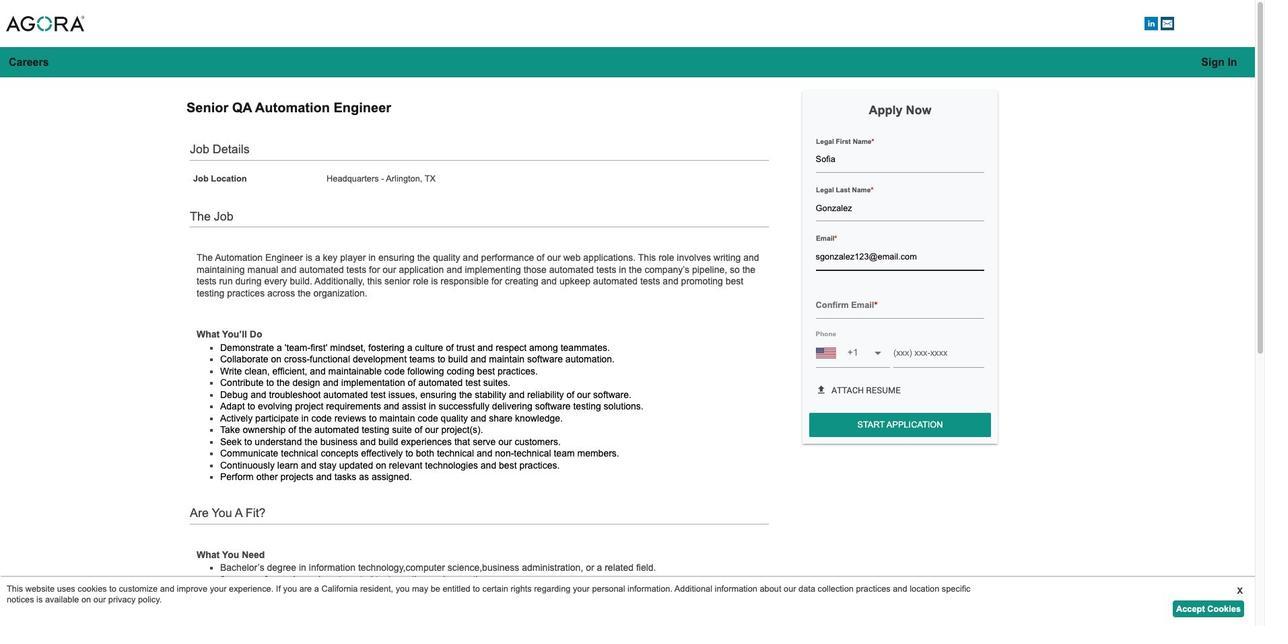 Task type: locate. For each thing, give the bounding box(es) containing it.
united states of america (usa) flag image image
[[816, 346, 836, 360]]

None button
[[1192, 54, 1246, 71]]

job location element
[[327, 174, 436, 184]]

button to toggle menu for changing country for phone number element
[[870, 345, 886, 361]]

linkedin image
[[1145, 17, 1158, 30]]

Legal First Name text field
[[816, 147, 985, 173]]

agora data inc logo image
[[0, 0, 90, 47]]



Task type: describe. For each thing, give the bounding box(es) containing it.
phone number input text field
[[893, 339, 985, 368]]

Email text field
[[816, 244, 985, 270]]

Legal Last Name text field
[[816, 195, 985, 222]]

Confirm Email text field
[[816, 292, 985, 319]]

email image
[[1161, 17, 1174, 30]]



